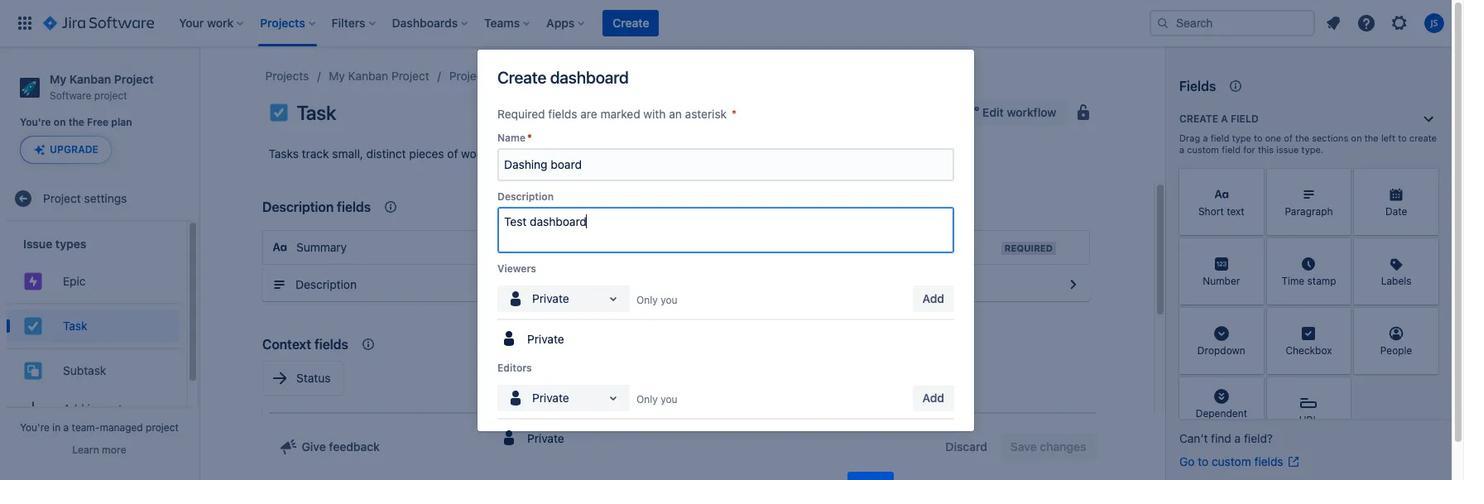 Task type: locate. For each thing, give the bounding box(es) containing it.
0 horizontal spatial settings
[[84, 191, 127, 205]]

create a field
[[1180, 113, 1259, 125]]

Description text field
[[498, 207, 955, 253]]

more information about the context fields image
[[381, 197, 401, 217], [358, 334, 378, 354]]

types
[[584, 69, 614, 83], [55, 237, 86, 251]]

Viewers text field
[[506, 291, 509, 307]]

you're in a team-managed project
[[20, 421, 179, 434]]

0 vertical spatial project
[[94, 89, 127, 102]]

1 open field configuration image from the top
[[1064, 275, 1084, 295]]

project settings down upgrade
[[43, 191, 127, 205]]

on inside drag a field type to one of the sections on the left to create a custom field for this issue type.
[[1352, 132, 1362, 143]]

open image
[[604, 289, 623, 309], [604, 388, 623, 408]]

to up this
[[1254, 132, 1263, 143]]

0 horizontal spatial project settings
[[43, 191, 127, 205]]

1 vertical spatial only
[[637, 393, 658, 406]]

you for editors
[[661, 393, 678, 406]]

group
[[7, 222, 180, 436]]

2 open field configuration image from the top
[[1064, 412, 1084, 432]]

0 horizontal spatial issue
[[23, 237, 52, 251]]

of left the work.
[[447, 147, 458, 161]]

2 horizontal spatial create
[[1180, 113, 1219, 125]]

context
[[262, 337, 311, 352]]

1 vertical spatial open image
[[604, 388, 623, 408]]

issue up are
[[553, 69, 581, 83]]

add inside button
[[63, 401, 84, 416]]

1 horizontal spatial type
[[1232, 132, 1252, 143]]

2 only from the top
[[637, 393, 658, 406]]

on right sections
[[1352, 132, 1362, 143]]

kanban up "tasks track small, distinct pieces of work."
[[348, 69, 388, 83]]

None field
[[499, 150, 953, 180]]

my for my kanban project
[[329, 69, 345, 83]]

fields for context
[[314, 337, 348, 352]]

the
[[68, 116, 84, 128], [1296, 132, 1310, 143], [1365, 132, 1379, 143]]

an
[[669, 107, 682, 121]]

date
[[1386, 206, 1408, 218]]

description
[[498, 190, 554, 203], [262, 200, 334, 214], [296, 277, 357, 291]]

number
[[1203, 275, 1240, 288]]

required for required fields are marked with an asterisk *
[[498, 107, 545, 121]]

2 vertical spatial create
[[1180, 113, 1219, 125]]

1 vertical spatial create
[[498, 68, 547, 87]]

my inside my kanban project software project
[[50, 72, 66, 86]]

settings up name
[[490, 69, 533, 83]]

2 open image from the top
[[604, 388, 623, 408]]

0 vertical spatial more information about the context fields image
[[381, 197, 401, 217]]

fields for description
[[337, 200, 371, 214]]

field left for
[[1222, 144, 1241, 155]]

projects
[[265, 69, 309, 83]]

more information about the context fields image right context fields
[[358, 334, 378, 354]]

type up 'managed'
[[118, 401, 142, 416]]

0 horizontal spatial more information about the context fields image
[[358, 334, 378, 354]]

my
[[329, 69, 345, 83], [50, 72, 66, 86]]

name
[[498, 132, 526, 144]]

a right drag
[[1203, 132, 1208, 143]]

1 horizontal spatial task
[[297, 101, 336, 124]]

0 horizontal spatial types
[[55, 237, 86, 251]]

dropdown
[[1198, 421, 1245, 434]]

1 vertical spatial on
[[1352, 132, 1362, 143]]

0 vertical spatial on
[[54, 116, 66, 128]]

project up the pieces at the left top of the page
[[392, 69, 429, 83]]

2 only you from the top
[[637, 393, 678, 406]]

0 vertical spatial types
[[584, 69, 614, 83]]

1 vertical spatial you
[[661, 393, 678, 406]]

1 vertical spatial open field configuration image
[[1064, 412, 1084, 432]]

1 vertical spatial custom
[[1212, 455, 1252, 469]]

a down more information about the fields image
[[1221, 113, 1228, 125]]

0 horizontal spatial create
[[498, 68, 547, 87]]

create up dashboard
[[613, 16, 649, 30]]

issue types up are
[[553, 69, 614, 83]]

you're for you're on the free plan
[[20, 116, 51, 128]]

with
[[644, 107, 666, 121]]

project
[[94, 89, 127, 102], [146, 421, 179, 434]]

marked
[[601, 107, 640, 121]]

0 horizontal spatial the
[[68, 116, 84, 128]]

more
[[102, 444, 126, 456]]

jira software image
[[43, 13, 154, 33], [43, 13, 154, 33]]

1 vertical spatial add button
[[913, 385, 955, 411]]

to right go
[[1198, 455, 1209, 469]]

add issue type image
[[23, 399, 43, 419]]

kanban up software
[[69, 72, 111, 86]]

on
[[54, 116, 66, 128], [1352, 132, 1362, 143]]

2 horizontal spatial to
[[1399, 132, 1407, 143]]

0 vertical spatial custom
[[1187, 144, 1219, 155]]

go to custom fields link
[[1180, 454, 1300, 470]]

1 horizontal spatial on
[[1352, 132, 1362, 143]]

0 vertical spatial only
[[637, 294, 658, 306]]

0 vertical spatial you
[[661, 294, 678, 306]]

1 vertical spatial project
[[146, 421, 179, 434]]

0 vertical spatial open field configuration image
[[1064, 275, 1084, 295]]

0 vertical spatial project settings link
[[449, 66, 533, 86]]

on up upgrade button
[[54, 116, 66, 128]]

task down epic at left bottom
[[63, 319, 87, 333]]

0 vertical spatial field
[[1231, 113, 1259, 125]]

1 horizontal spatial my
[[329, 69, 345, 83]]

fields left are
[[548, 107, 577, 121]]

create
[[613, 16, 649, 30], [498, 68, 547, 87], [1180, 113, 1219, 125]]

0 horizontal spatial issue types
[[23, 237, 86, 251]]

1 horizontal spatial of
[[1284, 132, 1293, 143]]

1 vertical spatial only you
[[637, 393, 678, 406]]

settings
[[490, 69, 533, 83], [84, 191, 127, 205]]

0 vertical spatial type
[[1232, 132, 1252, 143]]

custom inside drag a field type to one of the sections on the left to create a custom field for this issue type.
[[1187, 144, 1219, 155]]

1 horizontal spatial issue
[[553, 69, 581, 83]]

a right find
[[1235, 431, 1241, 445]]

issue up you're in a team-managed project
[[87, 401, 115, 416]]

1 you're from the top
[[20, 116, 51, 128]]

you're for you're in a team-managed project
[[20, 421, 50, 434]]

give feedback button
[[269, 434, 390, 460]]

1 vertical spatial settings
[[84, 191, 127, 205]]

open field configuration image inside description button
[[1064, 275, 1084, 295]]

types up are
[[584, 69, 614, 83]]

create for create
[[613, 16, 649, 30]]

1 horizontal spatial kanban
[[348, 69, 388, 83]]

type inside button
[[118, 401, 142, 416]]

1 vertical spatial task
[[63, 319, 87, 333]]

only
[[637, 294, 658, 306], [637, 393, 658, 406]]

1 you from the top
[[661, 294, 678, 306]]

types inside group
[[55, 237, 86, 251]]

the up type.
[[1296, 132, 1310, 143]]

only you
[[637, 294, 678, 306], [637, 393, 678, 406]]

my kanban project software project
[[50, 72, 154, 102]]

0 vertical spatial required
[[498, 107, 545, 121]]

required
[[498, 107, 545, 121], [1005, 243, 1053, 253]]

1 vertical spatial of
[[447, 147, 458, 161]]

field up for
[[1231, 113, 1259, 125]]

open image for editors
[[604, 388, 623, 408]]

0 vertical spatial add button
[[913, 286, 955, 312]]

the left free
[[68, 116, 84, 128]]

0 vertical spatial *
[[732, 107, 737, 121]]

open field configuration image
[[1064, 275, 1084, 295], [1064, 412, 1084, 432]]

settings down upgrade
[[84, 191, 127, 205]]

1 add button from the top
[[913, 286, 955, 312]]

paragraph
[[1285, 206, 1333, 218]]

0 horizontal spatial task
[[63, 319, 87, 333]]

field down create a field
[[1211, 132, 1230, 143]]

project right 'managed'
[[146, 421, 179, 434]]

viewers
[[498, 262, 536, 275]]

2 vertical spatial field
[[1222, 144, 1241, 155]]

project up the work.
[[449, 69, 487, 83]]

0 horizontal spatial kanban
[[69, 72, 111, 86]]

more information about the context fields image for description fields
[[381, 197, 401, 217]]

issue inside button
[[87, 401, 115, 416]]

0 vertical spatial you're
[[20, 116, 51, 128]]

0 horizontal spatial on
[[54, 116, 66, 128]]

you're down add issue type icon
[[20, 421, 50, 434]]

* right the asterisk
[[732, 107, 737, 121]]

my right projects
[[329, 69, 345, 83]]

1 only you from the top
[[637, 294, 678, 306]]

project settings link up name
[[449, 66, 533, 86]]

0 vertical spatial create
[[613, 16, 649, 30]]

time stamp
[[1282, 275, 1337, 288]]

1 horizontal spatial project settings
[[449, 69, 533, 83]]

* right name
[[527, 132, 532, 144]]

field
[[1231, 113, 1259, 125], [1211, 132, 1230, 143], [1222, 144, 1241, 155]]

the left left
[[1365, 132, 1379, 143]]

0 vertical spatial issue types
[[553, 69, 614, 83]]

2 add button from the top
[[913, 385, 955, 411]]

project settings up name
[[449, 69, 533, 83]]

can't find a field?
[[1180, 431, 1273, 445]]

group containing issue types
[[7, 222, 180, 436]]

1 vertical spatial issue
[[87, 401, 115, 416]]

task group
[[7, 303, 180, 348]]

1 horizontal spatial more information about the context fields image
[[381, 197, 401, 217]]

0 vertical spatial only you
[[637, 294, 678, 306]]

open image for viewers
[[604, 289, 623, 309]]

my kanban project
[[329, 69, 429, 83]]

0 horizontal spatial required
[[498, 107, 545, 121]]

description inside button
[[296, 277, 357, 291]]

find
[[1211, 431, 1232, 445]]

project settings link
[[449, 66, 533, 86], [7, 182, 192, 216]]

description up summary
[[262, 200, 334, 214]]

1 horizontal spatial project
[[146, 421, 179, 434]]

fields up summary
[[337, 200, 371, 214]]

1 horizontal spatial types
[[584, 69, 614, 83]]

field for drag
[[1211, 132, 1230, 143]]

create banner
[[0, 0, 1465, 46]]

add
[[923, 291, 945, 305], [923, 391, 945, 405], [63, 401, 84, 416]]

kanban inside "link"
[[348, 69, 388, 83]]

create inside button
[[613, 16, 649, 30]]

types for issue types link
[[584, 69, 614, 83]]

to right left
[[1399, 132, 1407, 143]]

my up software
[[50, 72, 66, 86]]

project settings link down upgrade
[[7, 182, 192, 216]]

1 vertical spatial type
[[118, 401, 142, 416]]

dropdown
[[1198, 345, 1246, 357]]

project
[[392, 69, 429, 83], [449, 69, 487, 83], [114, 72, 154, 86], [43, 191, 81, 205]]

1 horizontal spatial settings
[[490, 69, 533, 83]]

1 horizontal spatial create
[[613, 16, 649, 30]]

custom down can't find a field?
[[1212, 455, 1252, 469]]

kanban
[[348, 69, 388, 83], [69, 72, 111, 86]]

1 vertical spatial field
[[1211, 132, 1230, 143]]

people
[[1381, 345, 1413, 357]]

projects link
[[265, 66, 309, 86]]

*
[[732, 107, 737, 121], [527, 132, 532, 144]]

my inside "link"
[[329, 69, 345, 83]]

1 horizontal spatial project settings link
[[449, 66, 533, 86]]

type inside drag a field type to one of the sections on the left to create a custom field for this issue type.
[[1232, 132, 1252, 143]]

of right one
[[1284, 132, 1293, 143]]

2 you from the top
[[661, 393, 678, 406]]

issue types
[[553, 69, 614, 83], [23, 237, 86, 251]]

a
[[1221, 113, 1228, 125], [1203, 132, 1208, 143], [1180, 144, 1185, 155], [63, 421, 69, 434], [1235, 431, 1241, 445]]

1 horizontal spatial the
[[1296, 132, 1310, 143]]

upgrade
[[50, 143, 98, 156]]

1 horizontal spatial required
[[1005, 243, 1053, 253]]

fields up status
[[314, 337, 348, 352]]

short text
[[1199, 206, 1245, 218]]

more information about the context fields image down distinct
[[381, 197, 401, 217]]

0 vertical spatial issue
[[1277, 144, 1299, 155]]

status
[[296, 371, 331, 385]]

0 horizontal spatial issue
[[87, 401, 115, 416]]

issue
[[1277, 144, 1299, 155], [87, 401, 115, 416]]

types for group containing issue types
[[55, 237, 86, 251]]

free
[[87, 116, 109, 128]]

1 vertical spatial issue types
[[23, 237, 86, 251]]

add button
[[913, 286, 955, 312], [913, 385, 955, 411]]

edit
[[983, 105, 1004, 119]]

0 vertical spatial issue
[[553, 69, 581, 83]]

description down name *
[[498, 190, 554, 203]]

project up plan
[[94, 89, 127, 102]]

1 vertical spatial more information about the context fields image
[[358, 334, 378, 354]]

1 horizontal spatial issue
[[1277, 144, 1299, 155]]

Search field
[[1150, 10, 1315, 36]]

kanban inside my kanban project software project
[[69, 72, 111, 86]]

project up plan
[[114, 72, 154, 86]]

of inside drag a field type to one of the sections on the left to create a custom field for this issue type.
[[1284, 132, 1293, 143]]

2 you're from the top
[[20, 421, 50, 434]]

kanban for my kanban project software project
[[69, 72, 111, 86]]

task right issue type icon
[[297, 101, 336, 124]]

software
[[50, 89, 91, 102]]

edit workflow
[[983, 105, 1057, 119]]

tasks
[[269, 147, 299, 161]]

1 horizontal spatial *
[[732, 107, 737, 121]]

issue up epic link
[[23, 237, 52, 251]]

small,
[[332, 147, 363, 161]]

0 horizontal spatial to
[[1198, 455, 1209, 469]]

create for create a field
[[1180, 113, 1219, 125]]

of
[[1284, 132, 1293, 143], [447, 147, 458, 161]]

0 horizontal spatial my
[[50, 72, 66, 86]]

0 horizontal spatial project
[[94, 89, 127, 102]]

create up drag
[[1180, 113, 1219, 125]]

1 vertical spatial project settings link
[[7, 182, 192, 216]]

1 vertical spatial you're
[[20, 421, 50, 434]]

you're up upgrade button
[[20, 116, 51, 128]]

0 vertical spatial project settings
[[449, 69, 533, 83]]

type up for
[[1232, 132, 1252, 143]]

task link
[[7, 310, 180, 343]]

1 vertical spatial *
[[527, 132, 532, 144]]

0 horizontal spatial of
[[447, 147, 458, 161]]

create up name *
[[498, 68, 547, 87]]

1 vertical spatial types
[[55, 237, 86, 251]]

custom down drag
[[1187, 144, 1219, 155]]

open field configuration image inside assignee button
[[1064, 412, 1084, 432]]

0 horizontal spatial type
[[118, 401, 142, 416]]

0 vertical spatial open image
[[604, 289, 623, 309]]

1 vertical spatial required
[[1005, 243, 1053, 253]]

0 horizontal spatial *
[[527, 132, 532, 144]]

1 vertical spatial project settings
[[43, 191, 127, 205]]

issue down one
[[1277, 144, 1299, 155]]

0 vertical spatial of
[[1284, 132, 1293, 143]]

issue types up epic at left bottom
[[23, 237, 86, 251]]

description down summary
[[296, 277, 357, 291]]

required fields are marked with an asterisk *
[[498, 107, 737, 121]]

1 open image from the top
[[604, 289, 623, 309]]

learn more
[[72, 444, 126, 456]]

1 only from the top
[[637, 294, 658, 306]]

types up epic at left bottom
[[55, 237, 86, 251]]



Task type: describe. For each thing, give the bounding box(es) containing it.
more information about the context fields image for context fields
[[358, 334, 378, 354]]

work.
[[461, 147, 490, 161]]

this link will be opened in a new tab image
[[1287, 455, 1300, 469]]

workflow
[[1007, 105, 1057, 119]]

create button
[[603, 10, 659, 36]]

add button for viewers
[[913, 286, 955, 312]]

managed
[[100, 421, 143, 434]]

you're on the free plan
[[20, 116, 132, 128]]

dashboard
[[550, 68, 629, 87]]

1 horizontal spatial issue types
[[553, 69, 614, 83]]

create for create dashboard
[[498, 68, 547, 87]]

url
[[1300, 414, 1319, 427]]

issue inside drag a field type to one of the sections on the left to create a custom field for this issue type.
[[1277, 144, 1299, 155]]

create dashboard
[[498, 68, 629, 87]]

one
[[1266, 132, 1282, 143]]

field for create
[[1231, 113, 1259, 125]]

subtask link
[[7, 355, 180, 388]]

fields for required
[[548, 107, 577, 121]]

more information about the fields image
[[1226, 76, 1246, 96]]

only you for viewers
[[637, 294, 678, 306]]

discard
[[946, 440, 988, 454]]

plan
[[111, 116, 132, 128]]

are
[[581, 107, 597, 121]]

time
[[1282, 275, 1305, 288]]

only for viewers
[[637, 294, 658, 306]]

project inside my kanban project software project
[[94, 89, 127, 102]]

only you for editors
[[637, 393, 678, 406]]

name *
[[498, 132, 532, 144]]

fields
[[1180, 79, 1216, 94]]

open field configuration image for description fields
[[1064, 275, 1084, 295]]

my for my kanban project software project
[[50, 72, 66, 86]]

field?
[[1244, 431, 1273, 445]]

1 vertical spatial issue
[[23, 237, 52, 251]]

assignee button
[[262, 406, 1090, 439]]

go to custom fields
[[1180, 455, 1284, 469]]

custom inside go to custom fields link
[[1212, 455, 1252, 469]]

add issue type
[[63, 401, 142, 416]]

can't
[[1180, 431, 1208, 445]]

subtask
[[63, 363, 106, 377]]

a right in
[[63, 421, 69, 434]]

2 horizontal spatial the
[[1365, 132, 1379, 143]]

primary element
[[10, 0, 1150, 46]]

project inside my kanban project software project
[[114, 72, 154, 86]]

stamp
[[1308, 275, 1337, 288]]

no restrictions image
[[1073, 103, 1093, 123]]

open field configuration image for context fields
[[1064, 412, 1084, 432]]

give feedback
[[302, 440, 380, 454]]

1 horizontal spatial to
[[1254, 132, 1263, 143]]

track
[[302, 147, 329, 161]]

issue types link
[[553, 66, 614, 86]]

description fields
[[262, 200, 371, 214]]

task inside group
[[63, 319, 87, 333]]

drag a field type to one of the sections on the left to create a custom field for this issue type.
[[1180, 132, 1437, 155]]

team-
[[72, 421, 100, 434]]

type.
[[1302, 144, 1324, 155]]

give
[[302, 440, 326, 454]]

distinct
[[366, 147, 406, 161]]

epic
[[63, 274, 86, 288]]

0 vertical spatial settings
[[490, 69, 533, 83]]

0 horizontal spatial project settings link
[[7, 182, 192, 216]]

sections
[[1312, 132, 1349, 143]]

editors
[[498, 362, 532, 374]]

tasks track small, distinct pieces of work.
[[269, 147, 490, 161]]

you for viewers
[[661, 294, 678, 306]]

0 vertical spatial task
[[297, 101, 336, 124]]

labels
[[1381, 275, 1412, 288]]

a down drag
[[1180, 144, 1185, 155]]

dependent
[[1196, 407, 1248, 420]]

project inside "link"
[[392, 69, 429, 83]]

my kanban project link
[[329, 66, 429, 86]]

left
[[1382, 132, 1396, 143]]

asterisk
[[685, 107, 727, 121]]

add for viewers
[[923, 291, 945, 305]]

drag
[[1180, 132, 1201, 143]]

in
[[52, 421, 61, 434]]

learn
[[72, 444, 99, 456]]

upgrade button
[[21, 137, 111, 163]]

context fields
[[262, 337, 348, 352]]

discard button
[[936, 434, 998, 460]]

required for required
[[1005, 243, 1053, 253]]

go
[[1180, 455, 1195, 469]]

add issue type button
[[7, 393, 180, 426]]

kanban for my kanban project
[[348, 69, 388, 83]]

epic link
[[7, 265, 180, 298]]

assignee
[[296, 415, 344, 429]]

project down upgrade button
[[43, 191, 81, 205]]

short
[[1199, 206, 1224, 218]]

add button for editors
[[913, 385, 955, 411]]

text
[[1227, 206, 1245, 218]]

for
[[1244, 144, 1256, 155]]

dependent dropdown
[[1196, 407, 1248, 434]]

search image
[[1157, 17, 1170, 30]]

description button
[[262, 268, 1090, 301]]

create
[[1410, 132, 1437, 143]]

summary
[[296, 240, 347, 254]]

fields left this link will be opened in a new tab icon
[[1255, 455, 1284, 469]]

add for editors
[[923, 391, 945, 405]]

only for editors
[[637, 393, 658, 406]]

feedback
[[329, 440, 380, 454]]

edit workflow button
[[956, 99, 1067, 126]]

this
[[1258, 144, 1274, 155]]

issue type icon image
[[269, 103, 289, 123]]

checkbox
[[1286, 345, 1333, 357]]

pieces
[[409, 147, 444, 161]]

learn more button
[[72, 444, 126, 457]]



Task type: vqa. For each thing, say whether or not it's contained in the screenshot.
the top expand image
no



